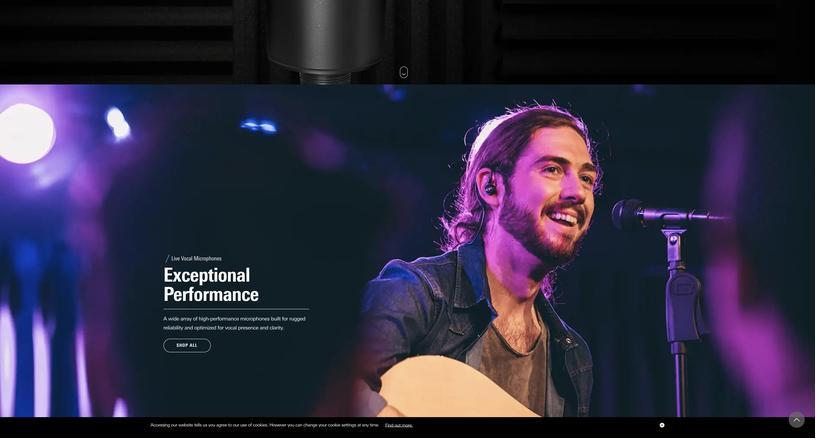 Task type: vqa. For each thing, say whether or not it's contained in the screenshot.
At-Vm95Ml/H Headshell/Cartridge Combo Kit
no



Task type: describe. For each thing, give the bounding box(es) containing it.
accessing our website tells us you agree to our use of cookies. however you can change your cookie settings at any time.
[[151, 423, 380, 428]]

2 you from the left
[[287, 423, 294, 428]]

shop all
[[177, 343, 197, 348]]

settings
[[341, 423, 356, 428]]

shop
[[177, 343, 188, 348]]

built
[[271, 316, 281, 322]]

tells
[[194, 423, 202, 428]]

1 vertical spatial for
[[218, 325, 224, 331]]

1 and from the left
[[184, 325, 193, 331]]

cookies.
[[253, 423, 268, 428]]

use
[[240, 423, 247, 428]]

rugged
[[289, 316, 305, 322]]

clarity.
[[270, 325, 284, 331]]

presence
[[238, 325, 258, 331]]

at
[[357, 423, 361, 428]]

array
[[180, 316, 192, 322]]

however
[[269, 423, 286, 428]]

shop all link
[[163, 339, 211, 352]]

2 our from the left
[[233, 423, 239, 428]]

find
[[385, 423, 393, 428]]

performance
[[210, 316, 239, 322]]

accessing
[[151, 423, 170, 428]]

all
[[190, 343, 197, 348]]

any
[[362, 423, 369, 428]]

agree
[[216, 423, 227, 428]]

cross image
[[660, 424, 663, 427]]

to
[[228, 423, 232, 428]]

can
[[295, 423, 302, 428]]



Task type: locate. For each thing, give the bounding box(es) containing it.
0 horizontal spatial our
[[171, 423, 177, 428]]

high-
[[199, 316, 210, 322]]

1 horizontal spatial and
[[260, 325, 268, 331]]

you right us
[[208, 423, 215, 428]]

you left can
[[287, 423, 294, 428]]

0 vertical spatial of
[[193, 316, 197, 322]]

find out more. link
[[380, 420, 418, 430]]

for
[[282, 316, 288, 322], [218, 325, 224, 331]]

our right to
[[233, 423, 239, 428]]

vocal
[[225, 325, 237, 331]]

you
[[208, 423, 215, 428], [287, 423, 294, 428]]

of right array
[[193, 316, 197, 322]]

shop all button
[[163, 339, 211, 352]]

0 vertical spatial for
[[282, 316, 288, 322]]

2 and from the left
[[260, 325, 268, 331]]

find out more.
[[385, 423, 413, 428]]

us
[[203, 423, 207, 428]]

and down array
[[184, 325, 193, 331]]

more.
[[402, 423, 413, 428]]

your
[[318, 423, 327, 428]]

our
[[171, 423, 177, 428], [233, 423, 239, 428]]

1 horizontal spatial of
[[248, 423, 252, 428]]

1 horizontal spatial our
[[233, 423, 239, 428]]

man singing into atm510 on stage while playing a guitar image
[[0, 84, 815, 438]]

wide
[[168, 316, 179, 322]]

1 vertical spatial of
[[248, 423, 252, 428]]

arrow up image
[[794, 417, 800, 423]]

and left the "clarity."
[[260, 325, 268, 331]]

out
[[394, 423, 401, 428]]

reliability
[[163, 325, 183, 331]]

1 you from the left
[[208, 423, 215, 428]]

change
[[303, 423, 317, 428]]

0 horizontal spatial of
[[193, 316, 197, 322]]

1 our from the left
[[171, 423, 177, 428]]

for right built
[[282, 316, 288, 322]]

cookie
[[328, 423, 340, 428]]

optimized
[[194, 325, 216, 331]]

a
[[163, 316, 167, 322]]

1 horizontal spatial for
[[282, 316, 288, 322]]

of inside a wide array of high-performance microphones built for rugged reliability and optimized for vocal presence and clarity.
[[193, 316, 197, 322]]

0 horizontal spatial you
[[208, 423, 215, 428]]

of
[[193, 316, 197, 322], [248, 423, 252, 428]]

0 horizontal spatial for
[[218, 325, 224, 331]]

website
[[178, 423, 193, 428]]

a wide array of high-performance microphones built for rugged reliability and optimized for vocal presence and clarity.
[[163, 316, 305, 331]]

time.
[[370, 423, 379, 428]]

0 horizontal spatial and
[[184, 325, 193, 331]]

microphones
[[240, 316, 270, 322]]

and
[[184, 325, 193, 331], [260, 325, 268, 331]]

our left website
[[171, 423, 177, 428]]

1 horizontal spatial you
[[287, 423, 294, 428]]

of right use
[[248, 423, 252, 428]]

for down performance
[[218, 325, 224, 331]]



